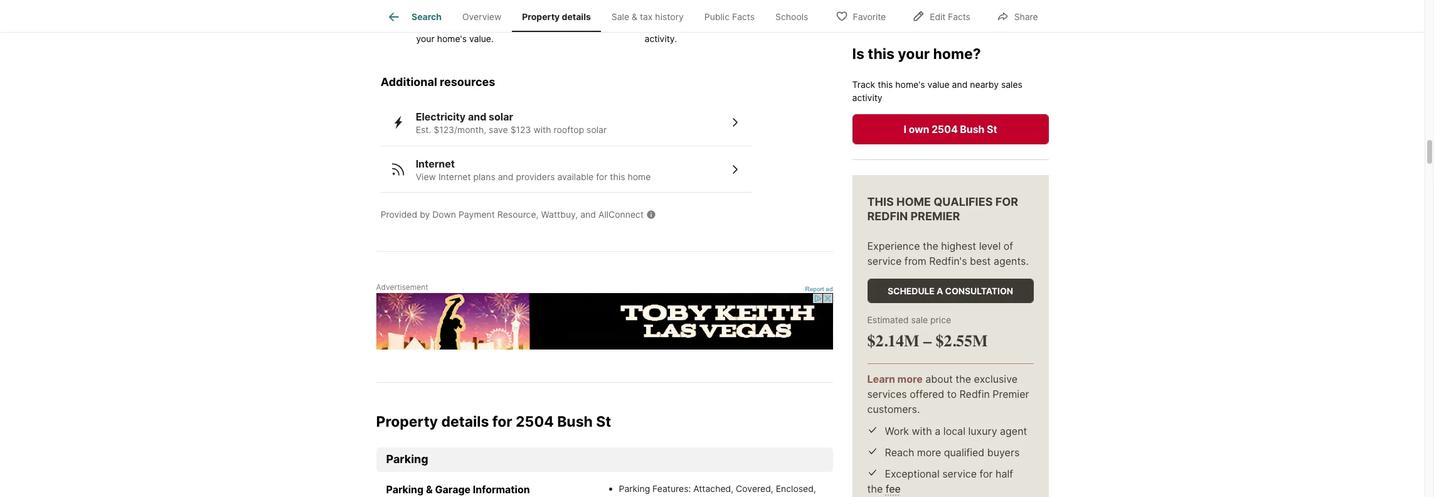 Task type: vqa. For each thing, say whether or not it's contained in the screenshot.
Exceptional
yes



Task type: locate. For each thing, give the bounding box(es) containing it.
0 vertical spatial more
[[898, 373, 923, 386]]

activity.
[[645, 33, 677, 44]]

1 vertical spatial details
[[442, 413, 489, 431]]

home
[[897, 196, 932, 209]]

0 vertical spatial home's
[[437, 33, 467, 44]]

1 vertical spatial to
[[948, 388, 957, 401]]

1 horizontal spatial sale
[[912, 315, 928, 326]]

attached, covered, enclosed, garage door opener, tandem garage
[[619, 483, 817, 497]]

2 vertical spatial for
[[980, 467, 993, 480]]

is this your home?
[[853, 45, 982, 63]]

estimated sale price $2.14m – $2.55m
[[868, 315, 988, 351]]

facts for edit facts
[[949, 11, 971, 22]]

your up activity.
[[670, 20, 689, 31]]

0 horizontal spatial nearby
[[748, 20, 776, 31]]

0 vertical spatial property
[[522, 11, 560, 22]]

exceptional
[[885, 467, 940, 480]]

facts right public
[[732, 11, 755, 22]]

your up value
[[898, 45, 930, 63]]

this for your
[[868, 45, 895, 63]]

payment
[[459, 209, 495, 220]]

the
[[923, 240, 939, 253], [956, 373, 972, 386], [868, 483, 883, 495]]

report
[[806, 286, 825, 293]]

1 horizontal spatial nearby
[[971, 80, 999, 90]]

the inside about the exclusive services offered to redfin premier customers.
[[956, 373, 972, 386]]

0 horizontal spatial details
[[442, 413, 489, 431]]

1 horizontal spatial home
[[628, 171, 651, 182]]

1 horizontal spatial to
[[948, 388, 957, 401]]

plans
[[474, 171, 496, 182]]

half
[[996, 467, 1014, 480]]

& for sale
[[632, 11, 638, 22]]

nearby
[[748, 20, 776, 31], [971, 80, 999, 90]]

facts right edit
[[949, 11, 971, 22]]

0 vertical spatial st
[[987, 124, 998, 136]]

1 horizontal spatial property
[[522, 11, 560, 22]]

service inside the experience the highest level of service from redfin's best agents.
[[868, 255, 902, 268]]

and right plans
[[498, 171, 514, 182]]

1 vertical spatial bush
[[557, 413, 593, 431]]

solar
[[489, 111, 513, 123], [587, 125, 607, 135]]

1 horizontal spatial bush
[[961, 124, 985, 136]]

attached,
[[694, 483, 734, 494]]

0 horizontal spatial bush
[[557, 413, 593, 431]]

for inside internet view internet plans and providers available for this home
[[596, 171, 608, 182]]

1 horizontal spatial facts
[[949, 11, 971, 22]]

0 vertical spatial this
[[868, 45, 895, 63]]

more for reach
[[918, 446, 942, 459]]

2 vertical spatial the
[[868, 483, 883, 495]]

1 vertical spatial property
[[376, 413, 438, 431]]

learn more
[[868, 373, 923, 386]]

st
[[987, 124, 998, 136], [596, 413, 612, 431]]

home's left value
[[896, 80, 926, 90]]

1 vertical spatial with
[[912, 425, 933, 437]]

bush inside button
[[961, 124, 985, 136]]

0 vertical spatial &
[[632, 11, 638, 22]]

this up allconnect
[[610, 171, 626, 182]]

garage down parking features:
[[619, 496, 649, 497]]

1 horizontal spatial the
[[923, 240, 939, 253]]

1 vertical spatial sale
[[912, 315, 928, 326]]

more up offered
[[898, 373, 923, 386]]

0 vertical spatial track
[[645, 20, 668, 31]]

1 vertical spatial nearby
[[971, 80, 999, 90]]

1 horizontal spatial st
[[987, 124, 998, 136]]

save
[[489, 125, 508, 135]]

sales inside 'select recent home sales to estimate your home's value.'
[[500, 20, 521, 31]]

this for home's
[[878, 80, 893, 90]]

services
[[868, 388, 908, 401]]

0 vertical spatial details
[[562, 11, 591, 22]]

1 horizontal spatial details
[[562, 11, 591, 22]]

details inside tab
[[562, 11, 591, 22]]

home's
[[437, 33, 467, 44], [896, 80, 926, 90]]

this inside internet view internet plans and providers available for this home
[[610, 171, 626, 182]]

and right wattbuy,
[[581, 209, 596, 220]]

0 horizontal spatial service
[[868, 255, 902, 268]]

0 vertical spatial your
[[670, 20, 689, 31]]

to down about
[[948, 388, 957, 401]]

1 horizontal spatial 2504
[[932, 124, 958, 136]]

0 horizontal spatial for
[[493, 413, 513, 431]]

0 horizontal spatial your
[[416, 33, 435, 44]]

reach more qualified buyers
[[885, 446, 1020, 459]]

advertisement
[[376, 283, 429, 292]]

offered
[[910, 388, 945, 401]]

for inside "exceptional service for half the"
[[980, 467, 993, 480]]

tax
[[640, 11, 653, 22]]

sale inside track your estimate and nearby sale activity.
[[779, 20, 796, 31]]

0 vertical spatial service
[[868, 255, 902, 268]]

sale right public facts tab
[[779, 20, 796, 31]]

0 horizontal spatial home
[[474, 20, 497, 31]]

to right overview tab
[[524, 20, 532, 31]]

1 vertical spatial sales
[[1002, 80, 1023, 90]]

facts inside button
[[949, 11, 971, 22]]

your inside track your estimate and nearby sale activity.
[[670, 20, 689, 31]]

sale inside estimated sale price $2.14m – $2.55m
[[912, 315, 928, 326]]

track for track this home's value and nearby sales activity
[[853, 80, 876, 90]]

0 horizontal spatial solar
[[489, 111, 513, 123]]

value.
[[469, 33, 494, 44]]

history
[[656, 11, 684, 22]]

0 vertical spatial to
[[524, 20, 532, 31]]

2504 inside button
[[932, 124, 958, 136]]

0 vertical spatial sale
[[779, 20, 796, 31]]

garage left information
[[435, 483, 471, 496]]

home's inside 'select recent home sales to estimate your home's value.'
[[437, 33, 467, 44]]

2 horizontal spatial garage
[[745, 496, 775, 497]]

0 horizontal spatial to
[[524, 20, 532, 31]]

0 horizontal spatial 2504
[[516, 413, 554, 431]]

2 estimate from the left
[[691, 20, 727, 31]]

this
[[868, 45, 895, 63], [878, 80, 893, 90], [610, 171, 626, 182]]

favorite
[[853, 11, 886, 22]]

track for track your estimate and nearby sale activity.
[[645, 20, 668, 31]]

track up activity at the top of page
[[853, 80, 876, 90]]

solar up save
[[489, 111, 513, 123]]

door
[[652, 496, 672, 497]]

and inside internet view internet plans and providers available for this home
[[498, 171, 514, 182]]

bush
[[961, 124, 985, 136], [557, 413, 593, 431]]

public facts tab
[[694, 2, 766, 32]]

0 vertical spatial bush
[[961, 124, 985, 136]]

1 vertical spatial your
[[416, 33, 435, 44]]

track up activity.
[[645, 20, 668, 31]]

this right is
[[868, 45, 895, 63]]

0 horizontal spatial &
[[426, 483, 433, 496]]

1 vertical spatial home
[[628, 171, 651, 182]]

and
[[730, 20, 745, 31], [953, 80, 968, 90], [468, 111, 487, 123], [498, 171, 514, 182], [581, 209, 596, 220]]

–
[[924, 332, 932, 351]]

for for property details for 2504 bush st
[[493, 413, 513, 431]]

information
[[473, 483, 530, 496]]

property details
[[522, 11, 591, 22]]

0 horizontal spatial home's
[[437, 33, 467, 44]]

i own 2504 bush st button
[[853, 115, 1049, 145]]

to inside about the exclusive services offered to redfin premier customers.
[[948, 388, 957, 401]]

share button
[[987, 3, 1049, 29]]

estimate inside track your estimate and nearby sale activity.
[[691, 20, 727, 31]]

0 horizontal spatial track
[[645, 20, 668, 31]]

1 horizontal spatial for
[[596, 171, 608, 182]]

to
[[524, 20, 532, 31], [948, 388, 957, 401]]

0 horizontal spatial estimate
[[534, 20, 570, 31]]

0 vertical spatial sales
[[500, 20, 521, 31]]

exclusive
[[975, 373, 1018, 386]]

2 horizontal spatial your
[[898, 45, 930, 63]]

1 horizontal spatial sales
[[1002, 80, 1023, 90]]

garage down covered,
[[745, 496, 775, 497]]

highest
[[942, 240, 977, 253]]

0 vertical spatial nearby
[[748, 20, 776, 31]]

1 horizontal spatial service
[[943, 467, 977, 480]]

estimate
[[534, 20, 570, 31], [691, 20, 727, 31]]

parking & garage information
[[386, 483, 530, 496]]

est.
[[416, 125, 431, 135]]

2 horizontal spatial the
[[956, 373, 972, 386]]

level
[[980, 240, 1001, 253]]

1 estimate from the left
[[534, 20, 570, 31]]

redfin
[[960, 388, 990, 401]]

1 vertical spatial st
[[596, 413, 612, 431]]

1 horizontal spatial your
[[670, 20, 689, 31]]

0 vertical spatial the
[[923, 240, 939, 253]]

opener,
[[674, 496, 707, 497]]

sales
[[500, 20, 521, 31], [1002, 80, 1023, 90]]

this home qualifies for redfin premier
[[868, 196, 1019, 223]]

overview
[[463, 11, 502, 22]]

1 vertical spatial track
[[853, 80, 876, 90]]

service
[[868, 255, 902, 268], [943, 467, 977, 480]]

activity
[[853, 93, 883, 103]]

the up from
[[923, 240, 939, 253]]

and right value
[[953, 80, 968, 90]]

1 vertical spatial &
[[426, 483, 433, 496]]

favorite button
[[825, 3, 897, 29]]

the left fee
[[868, 483, 883, 495]]

your down the select
[[416, 33, 435, 44]]

0 vertical spatial for
[[596, 171, 608, 182]]

service inside "exceptional service for half the"
[[943, 467, 977, 480]]

your
[[670, 20, 689, 31], [416, 33, 435, 44], [898, 45, 930, 63]]

schedule a consultation button
[[868, 279, 1034, 304]]

from
[[905, 255, 927, 268]]

by
[[420, 209, 430, 220]]

track
[[645, 20, 668, 31], [853, 80, 876, 90]]

1 vertical spatial this
[[878, 80, 893, 90]]

local
[[944, 425, 966, 437]]

0 horizontal spatial sale
[[779, 20, 796, 31]]

your inside 'select recent home sales to estimate your home's value.'
[[416, 33, 435, 44]]

with left a in the bottom of the page
[[912, 425, 933, 437]]

the up redfin
[[956, 373, 972, 386]]

1 vertical spatial home's
[[896, 80, 926, 90]]

1 horizontal spatial &
[[632, 11, 638, 22]]

learn
[[868, 373, 896, 386]]

2504
[[932, 124, 958, 136], [516, 413, 554, 431]]

0 vertical spatial home
[[474, 20, 497, 31]]

premier
[[911, 210, 961, 223]]

solar right the rooftop
[[587, 125, 607, 135]]

1 horizontal spatial garage
[[619, 496, 649, 497]]

0 horizontal spatial facts
[[732, 11, 755, 22]]

with
[[534, 125, 552, 135], [912, 425, 933, 437]]

1 horizontal spatial solar
[[587, 125, 607, 135]]

1 vertical spatial service
[[943, 467, 977, 480]]

home's down recent
[[437, 33, 467, 44]]

the inside the experience the highest level of service from redfin's best agents.
[[923, 240, 939, 253]]

track inside "track this home's value and nearby sales activity"
[[853, 80, 876, 90]]

internet up the view
[[416, 158, 455, 170]]

overview tab
[[452, 2, 512, 32]]

property
[[522, 11, 560, 22], [376, 413, 438, 431]]

for for exceptional service for half the
[[980, 467, 993, 480]]

0 vertical spatial 2504
[[932, 124, 958, 136]]

more for learn
[[898, 373, 923, 386]]

1 horizontal spatial with
[[912, 425, 933, 437]]

internet right the view
[[439, 171, 471, 182]]

0 horizontal spatial garage
[[435, 483, 471, 496]]

parking
[[386, 453, 429, 466], [386, 483, 424, 496], [619, 483, 650, 494]]

property inside tab
[[522, 11, 560, 22]]

schools tab
[[766, 2, 819, 32]]

a
[[937, 286, 944, 297]]

& for parking
[[426, 483, 433, 496]]

this inside "track this home's value and nearby sales activity"
[[878, 80, 893, 90]]

property for property details for 2504 bush st
[[376, 413, 438, 431]]

0 horizontal spatial property
[[376, 413, 438, 431]]

and up $123/month,
[[468, 111, 487, 123]]

to inside 'select recent home sales to estimate your home's value.'
[[524, 20, 532, 31]]

1 horizontal spatial track
[[853, 80, 876, 90]]

facts inside tab
[[732, 11, 755, 22]]

report ad
[[806, 286, 833, 293]]

facts
[[949, 11, 971, 22], [732, 11, 755, 22]]

home up value.
[[474, 20, 497, 31]]

with right $123
[[534, 125, 552, 135]]

1 horizontal spatial estimate
[[691, 20, 727, 31]]

service down qualified
[[943, 467, 977, 480]]

home up allconnect
[[628, 171, 651, 182]]

0 horizontal spatial sales
[[500, 20, 521, 31]]

experience the highest level of service from redfin's best agents.
[[868, 240, 1029, 268]]

home inside 'select recent home sales to estimate your home's value.'
[[474, 20, 497, 31]]

home
[[474, 20, 497, 31], [628, 171, 651, 182]]

of
[[1004, 240, 1014, 253]]

tab list
[[376, 0, 829, 32]]

1 vertical spatial for
[[493, 413, 513, 431]]

this up activity at the top of page
[[878, 80, 893, 90]]

sale left the price
[[912, 315, 928, 326]]

st inside button
[[987, 124, 998, 136]]

& inside tab
[[632, 11, 638, 22]]

public
[[705, 11, 730, 22]]

1 horizontal spatial home's
[[896, 80, 926, 90]]

0 horizontal spatial the
[[868, 483, 883, 495]]

1 vertical spatial the
[[956, 373, 972, 386]]

0 vertical spatial with
[[534, 125, 552, 135]]

learn more link
[[868, 373, 923, 386]]

2 horizontal spatial for
[[980, 467, 993, 480]]

track inside track your estimate and nearby sale activity.
[[645, 20, 668, 31]]

0 horizontal spatial with
[[534, 125, 552, 135]]

work with a local luxury agent
[[885, 425, 1028, 437]]

service down experience
[[868, 255, 902, 268]]

track your estimate and nearby sale activity.
[[645, 20, 796, 44]]

wattbuy,
[[541, 209, 578, 220]]

more down a in the bottom of the page
[[918, 446, 942, 459]]

1 vertical spatial more
[[918, 446, 942, 459]]

and left schools tab
[[730, 20, 745, 31]]

parking features:
[[619, 483, 694, 494]]

2 vertical spatial this
[[610, 171, 626, 182]]

qualified
[[945, 446, 985, 459]]

2 vertical spatial your
[[898, 45, 930, 63]]



Task type: describe. For each thing, give the bounding box(es) containing it.
estimated
[[868, 315, 909, 326]]

parking for parking
[[386, 453, 429, 466]]

ad region
[[376, 293, 833, 350]]

estimate inside 'select recent home sales to estimate your home's value.'
[[534, 20, 570, 31]]

about
[[926, 373, 953, 386]]

exceptional service for half the
[[868, 467, 1014, 495]]

home?
[[934, 45, 982, 63]]

1 vertical spatial 2504
[[516, 413, 554, 431]]

$123
[[511, 125, 531, 135]]

1 vertical spatial solar
[[587, 125, 607, 135]]

track this home's value and nearby sales activity
[[853, 80, 1023, 103]]

details for property details
[[562, 11, 591, 22]]

work
[[885, 425, 910, 437]]

$123/month,
[[434, 125, 487, 135]]

allconnect
[[599, 209, 644, 220]]

covered,
[[736, 483, 774, 494]]

tab list containing search
[[376, 0, 829, 32]]

available
[[558, 171, 594, 182]]

premier
[[993, 388, 1030, 401]]

reach
[[885, 446, 915, 459]]

sale & tax history tab
[[602, 2, 694, 32]]

qualifies
[[934, 196, 993, 209]]

$2.14m
[[868, 332, 920, 351]]

1 vertical spatial internet
[[439, 171, 471, 182]]

the inside "exceptional service for half the"
[[868, 483, 883, 495]]

home inside internet view internet plans and providers available for this home
[[628, 171, 651, 182]]

edit facts
[[930, 11, 971, 22]]

property for property details
[[522, 11, 560, 22]]

enclosed,
[[776, 483, 817, 494]]

select recent home sales to estimate your home's value.
[[416, 20, 570, 44]]

the for redfin
[[956, 373, 972, 386]]

redfin's
[[930, 255, 968, 268]]

customers.
[[868, 403, 920, 416]]

about the exclusive services offered to redfin premier customers.
[[868, 373, 1030, 416]]

electricity
[[416, 111, 466, 123]]

sale
[[612, 11, 630, 22]]

luxury
[[969, 425, 998, 437]]

sales inside "track this home's value and nearby sales activity"
[[1002, 80, 1023, 90]]

buyers
[[988, 446, 1020, 459]]

best
[[970, 255, 991, 268]]

details for property details for 2504 bush st
[[442, 413, 489, 431]]

value
[[928, 80, 950, 90]]

provided
[[381, 209, 418, 220]]

nearby inside track your estimate and nearby sale activity.
[[748, 20, 776, 31]]

agents.
[[994, 255, 1029, 268]]

property details tab
[[512, 2, 602, 32]]

tandem
[[710, 496, 743, 497]]

electricity and solar est. $123/month, save                  $123 with rooftop solar
[[416, 111, 607, 135]]

public facts
[[705, 11, 755, 22]]

and inside "track this home's value and nearby sales activity"
[[953, 80, 968, 90]]

fee link
[[886, 483, 901, 495]]

resources
[[440, 75, 496, 88]]

parking for parking & garage information
[[386, 483, 424, 496]]

for
[[996, 196, 1019, 209]]

0 vertical spatial solar
[[489, 111, 513, 123]]

internet view internet plans and providers available for this home
[[416, 158, 651, 182]]

with inside electricity and solar est. $123/month, save                  $123 with rooftop solar
[[534, 125, 552, 135]]

and inside track your estimate and nearby sale activity.
[[730, 20, 745, 31]]

search
[[412, 11, 442, 22]]

property details for 2504 bush st
[[376, 413, 612, 431]]

select
[[416, 20, 443, 31]]

consultation
[[946, 286, 1014, 297]]

additional resources
[[381, 75, 496, 88]]

home's inside "track this home's value and nearby sales activity"
[[896, 80, 926, 90]]

is
[[853, 45, 865, 63]]

recent
[[445, 20, 472, 31]]

agent
[[1001, 425, 1028, 437]]

additional
[[381, 75, 437, 88]]

ad
[[826, 286, 833, 293]]

a
[[935, 425, 941, 437]]

parking for parking features:
[[619, 483, 650, 494]]

the for from
[[923, 240, 939, 253]]

provided by down payment resource, wattbuy, and allconnect
[[381, 209, 644, 220]]

schools
[[776, 11, 809, 22]]

0 horizontal spatial st
[[596, 413, 612, 431]]

facts for public facts
[[732, 11, 755, 22]]

schedule
[[888, 286, 935, 297]]

$2.55m
[[936, 332, 988, 351]]

own
[[909, 124, 930, 136]]

0 vertical spatial internet
[[416, 158, 455, 170]]

this
[[868, 196, 894, 209]]

sale & tax history
[[612, 11, 684, 22]]

down
[[433, 209, 456, 220]]

providers
[[516, 171, 555, 182]]

redfin
[[868, 210, 908, 223]]

edit facts button
[[902, 3, 982, 29]]

experience
[[868, 240, 921, 253]]

and inside electricity and solar est. $123/month, save                  $123 with rooftop solar
[[468, 111, 487, 123]]

schedule a consultation
[[888, 286, 1014, 297]]

i own 2504 bush st
[[904, 124, 998, 136]]

report ad button
[[806, 286, 833, 295]]

search link
[[387, 9, 442, 24]]

fee
[[886, 483, 901, 495]]

nearby inside "track this home's value and nearby sales activity"
[[971, 80, 999, 90]]

share
[[1015, 11, 1039, 22]]



